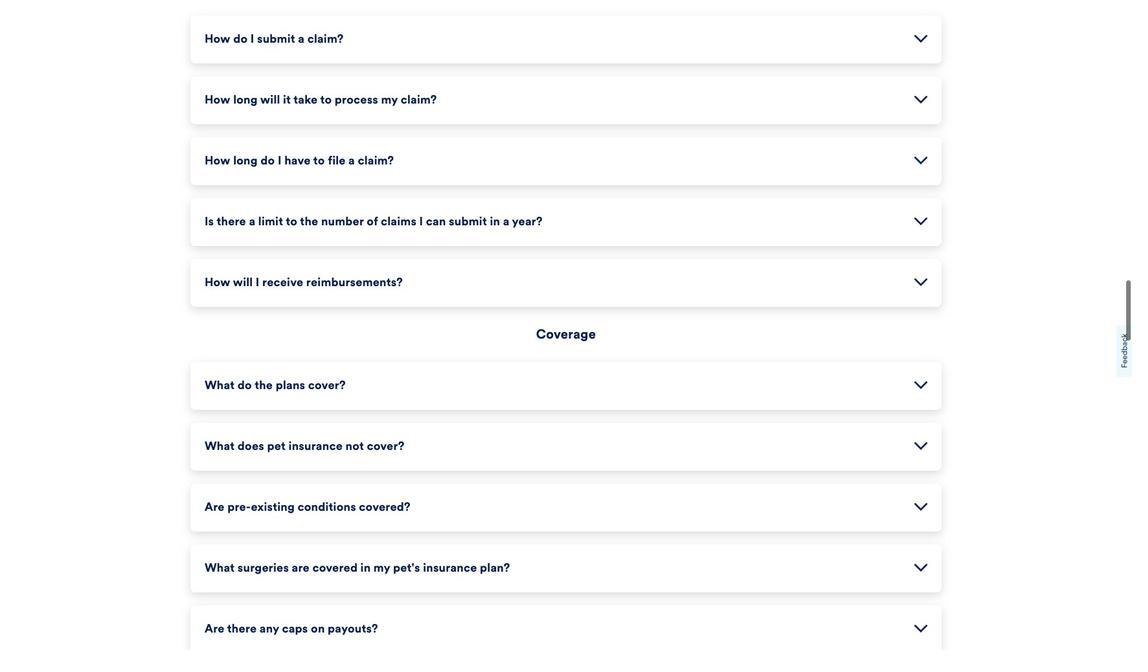 Task type: locate. For each thing, give the bounding box(es) containing it.
coverage
[[536, 326, 596, 342]]



Task type: vqa. For each thing, say whether or not it's contained in the screenshot.
Coverage
yes



